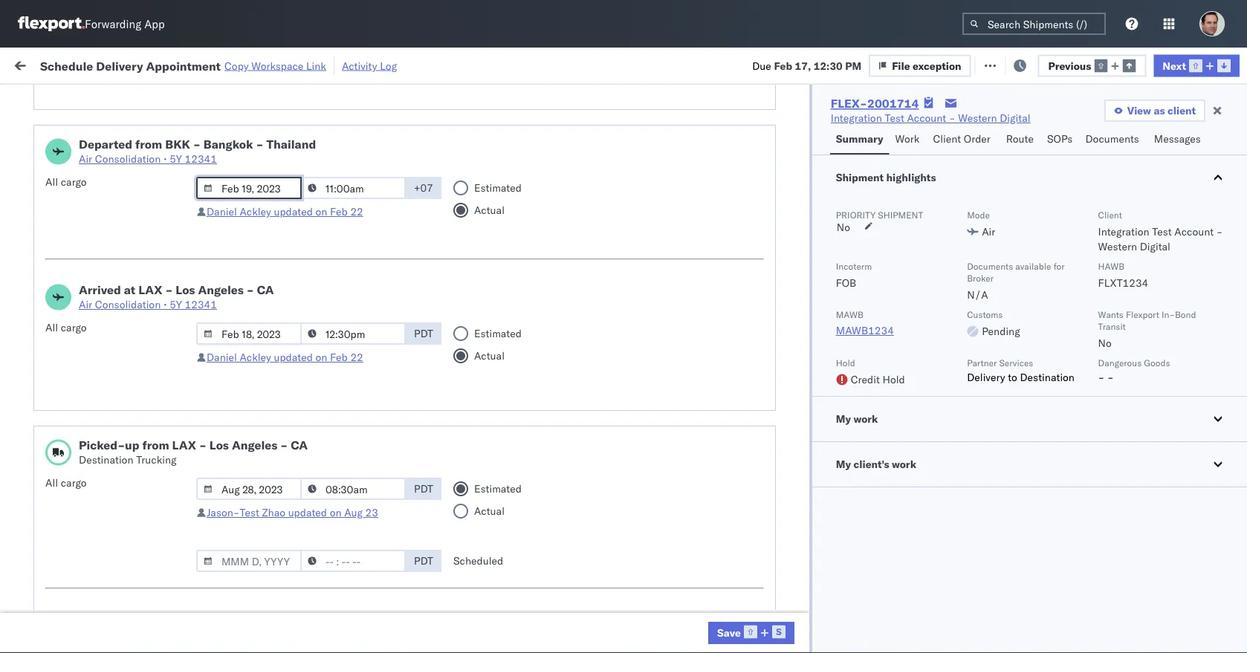 Task type: describe. For each thing, give the bounding box(es) containing it.
forwarding app
[[85, 17, 165, 31]]

mbl/mawb
[[977, 122, 1029, 133]]

on left aug
[[330, 506, 342, 519]]

1 vertical spatial 12:30
[[239, 114, 269, 127]]

bond
[[1176, 309, 1197, 320]]

205
[[342, 58, 361, 71]]

12:30 pm pst, feb 17, 2023
[[239, 114, 381, 127]]

link
[[306, 59, 326, 72]]

4 schedule pickup from los angeles, ca button from the top
[[34, 465, 211, 496]]

3 11:59 from the top
[[239, 441, 269, 454]]

2023 for confirm delivery link in the bottom of the page
[[356, 343, 381, 356]]

snooze
[[403, 122, 432, 133]]

4 schedule pickup from los angeles, ca from the top
[[34, 433, 200, 461]]

1 ag from the top
[[794, 147, 809, 160]]

2 11:59 pm pst, mar 2, 2023 from the top
[[239, 474, 376, 487]]

5 ocean from the top
[[455, 474, 486, 487]]

name
[[578, 122, 602, 133]]

2, for third schedule delivery appointment link from the top of the page
[[338, 540, 347, 553]]

feb down 20,
[[330, 205, 348, 218]]

account inside client integration test account - western digital incoterm fob
[[1175, 225, 1214, 238]]

flex- for 11:59 pm pst, feb 23, 2023 confirm pickup from los angeles, ca link
[[785, 278, 817, 291]]

2023 for third schedule delivery appointment link from the top of the page
[[350, 540, 376, 553]]

4 -- : -- -- text field from the top
[[300, 550, 406, 573]]

0 horizontal spatial file exception
[[893, 59, 962, 72]]

mawb mawb1234
[[836, 309, 895, 337]]

cargo for departed
[[61, 176, 87, 189]]

1 schedule delivery appointment link from the top
[[34, 211, 183, 226]]

7 ocean from the top
[[455, 638, 486, 651]]

0 vertical spatial western
[[959, 112, 998, 125]]

sops
[[1048, 132, 1073, 145]]

1 vertical spatial flex-2001714
[[785, 114, 863, 127]]

3 11:59 pm pst, mar 2, 2023 from the top
[[239, 507, 376, 520]]

0 horizontal spatial 2001714
[[817, 114, 863, 127]]

12:00 am pst, feb 25, 2023
[[239, 343, 381, 356]]

departed
[[79, 137, 132, 152]]

aug
[[344, 506, 363, 519]]

deadline
[[239, 122, 275, 133]]

4 schedule delivery appointment button from the top
[[34, 571, 183, 587]]

1 bicu1234565, from the top
[[881, 441, 954, 454]]

flex- for schedule pickup from los angeles international airport link
[[785, 114, 817, 127]]

shipment
[[836, 171, 884, 184]]

1 mmm d, yyyy text field from the top
[[196, 177, 302, 199]]

broker
[[968, 273, 994, 284]]

3 resize handle column header from the left
[[430, 115, 448, 654]]

1919147
[[817, 409, 863, 422]]

1 schedule delivery appointment from the top
[[34, 212, 183, 225]]

11:59 pm pst, mar 3, 2023
[[239, 638, 376, 651]]

destination inside partner services delivery to destination
[[1021, 371, 1075, 384]]

ca for 6th schedule pickup from los angeles, ca link from the top
[[34, 644, 48, 654]]

pickup for 11:59 pm pst, feb 23, 2023 confirm pickup from los angeles, ca link
[[75, 270, 107, 283]]

ca inside "arrived at lax - los angeles - ca air consolidation • 5y 12341"
[[257, 283, 274, 297]]

205 on track
[[342, 58, 402, 71]]

3 lcl from the top
[[488, 638, 507, 651]]

angeles, for third schedule pickup from los angeles, ca link from the bottom
[[160, 433, 200, 446]]

angeles, for first schedule pickup from los angeles, ca link from the top
[[160, 171, 200, 184]]

copy workspace link button
[[225, 59, 326, 72]]

otter products - test account
[[552, 638, 695, 651]]

pickup for 'schedule pickup from amsterdam airport schiphol, haarlemmermeer, netherlands' link
[[81, 597, 113, 610]]

los inside picked-up from lax - los angeles - ca destination trucking
[[210, 438, 229, 453]]

all for departed
[[45, 176, 58, 189]]

2 10:44 am pst, mar 3, 2023 from the top
[[239, 605, 376, 618]]

schedule pickup from los angeles international airport link
[[34, 105, 211, 135]]

0 vertical spatial demu1232567
[[881, 343, 956, 356]]

priority
[[836, 209, 876, 221]]

llc
[[724, 638, 742, 651]]

2023 for upload customs clearance documents link
[[355, 147, 381, 160]]

feb left 20,
[[315, 147, 334, 160]]

integration test account - western digital
[[831, 112, 1031, 125]]

resize handle column header for deadline button
[[378, 115, 396, 654]]

1 integration test account - on ag from the top
[[648, 147, 809, 160]]

feb up 11:59 pm pst, feb 23, 2023 on the left top
[[309, 212, 327, 225]]

• inside "arrived at lax - los angeles - ca air consolidation • 5y 12341"
[[164, 298, 167, 311]]

1977428 for confirm pickup from los angeles, ca
[[817, 310, 863, 324]]

operator
[[1163, 122, 1199, 133]]

21, for schedule pickup from los angeles, ca
[[330, 180, 346, 193]]

actions
[[1203, 122, 1234, 133]]

ca for third schedule pickup from los angeles, ca link from the bottom
[[34, 448, 48, 461]]

3 schedule delivery appointment button from the top
[[34, 538, 183, 554]]

4 11:59 from the top
[[239, 474, 269, 487]]

1 horizontal spatial 12:30
[[814, 59, 843, 72]]

2 -- from the top
[[977, 474, 990, 487]]

10 resize handle column header from the left
[[1221, 115, 1239, 654]]

clearance
[[115, 139, 163, 152]]

proof
[[71, 375, 96, 388]]

goods
[[1145, 357, 1171, 368]]

mbl/mawb numbers button
[[970, 118, 1141, 133]]

-- : -- -- text field for arrived at lax - los angeles - ca's daniel ackley updated on feb 22 button
[[300, 323, 406, 345]]

my for my client's work button
[[836, 458, 852, 471]]

on right 205
[[364, 58, 375, 71]]

1 horizontal spatial 17,
[[795, 59, 812, 72]]

flex- for confirm pickup from los angeles, ca link corresponding to 9:30 am pst, feb 24, 2023
[[785, 310, 817, 324]]

angeles inside picked-up from lax - los angeles - ca destination trucking
[[232, 438, 278, 453]]

4 11:59 pm pst, mar 2, 2023 from the top
[[239, 540, 376, 553]]

1 on from the top
[[776, 147, 791, 160]]

due
[[753, 59, 772, 72]]

mode button
[[448, 118, 530, 133]]

1911408 for 12:00 am pst, feb 25, 2023
[[817, 343, 863, 356]]

27,
[[336, 409, 352, 422]]

2 2150210 from the top
[[817, 376, 863, 389]]

angeles inside "arrived at lax - los angeles - ca air consolidation • 5y 12341"
[[198, 283, 244, 297]]

from for 3rd schedule pickup from los angeles, ca link from the top
[[116, 400, 137, 413]]

3 ocean lcl from the top
[[455, 638, 507, 651]]

client inside client integration test account - western digital incoterm fob
[[1099, 209, 1123, 221]]

feb down 24,
[[330, 351, 348, 364]]

jason-test zhao updated on aug 23 button
[[207, 506, 378, 519]]

7:30 for schedule pickup from los angeles, ca
[[239, 180, 262, 193]]

credit
[[851, 373, 880, 386]]

0 vertical spatial my
[[15, 54, 39, 74]]

confirm delivery
[[34, 342, 113, 355]]

from for third schedule pickup from los angeles, ca link from the bottom
[[116, 433, 137, 446]]

mar for 4th schedule delivery appointment link
[[316, 572, 336, 585]]

3 actual from the top
[[474, 505, 505, 518]]

6 schedule pickup from los angeles, ca link from the top
[[34, 629, 211, 654]]

from for first schedule pickup from los angeles, ca link from the top
[[116, 171, 137, 184]]

delivery inside partner services delivery to destination
[[968, 371, 1006, 384]]

from inside departed from bkk - bangkok - thailand air consolidation • 5y 12341
[[135, 137, 162, 152]]

6 ocean from the top
[[455, 507, 486, 520]]

dangerous goods - -
[[1099, 357, 1171, 384]]

2 ag from the top
[[794, 376, 809, 389]]

1911466 for third schedule pickup from los angeles, ca link from the bottom
[[817, 441, 863, 454]]

bookings
[[648, 409, 692, 422]]

lcl for schedule pickup from los angeles, ca
[[488, 180, 507, 193]]

all cargo for picked-
[[45, 477, 87, 490]]

from for 2nd schedule pickup from los angeles, ca link from the top
[[116, 237, 137, 250]]

schedule for 6th schedule pickup from los angeles, ca link from the top
[[34, 630, 78, 643]]

confirm pickup from los angeles, ca link for 9:30 am pst, feb 24, 2023
[[34, 302, 211, 331]]

zhao
[[262, 506, 286, 519]]

test inside client integration test account - western digital incoterm fob
[[1153, 225, 1173, 238]]

0 vertical spatial mawb1234
[[977, 114, 1035, 127]]

arrived
[[79, 283, 121, 297]]

4 ocean from the top
[[455, 409, 486, 422]]

1 017482927423 from the top
[[977, 147, 1055, 160]]

priority shipment
[[836, 209, 924, 221]]

flex- for 4th schedule delivery appointment link
[[785, 572, 817, 585]]

sops button
[[1042, 126, 1080, 155]]

client for client name
[[552, 122, 576, 133]]

6 schedule pickup from los angeles, ca from the top
[[34, 630, 200, 654]]

ocean lcl for schedule pickup from los angeles, ca
[[455, 180, 507, 193]]

25,
[[337, 343, 353, 356]]

(0)
[[241, 58, 260, 71]]

daniel ackley updated on feb 22 button for departed from bkk - bangkok - thailand
[[207, 205, 363, 218]]

0 vertical spatial 2001714
[[868, 96, 919, 111]]

partner
[[968, 357, 998, 368]]

12:00 for 12:00 pm pst, feb 20, 2023
[[239, 147, 269, 160]]

all for picked-
[[45, 477, 58, 490]]

1 horizontal spatial file
[[995, 58, 1013, 71]]

0 vertical spatial flex-2001714
[[831, 96, 919, 111]]

up
[[125, 438, 139, 453]]

flex-1919147
[[785, 409, 863, 422]]

upload for upload customs clearance documents
[[34, 139, 68, 152]]

integration up the "summary"
[[831, 112, 883, 125]]

consignee button
[[641, 118, 739, 133]]

angeles, for 2nd schedule pickup from los angeles, ca link from the top
[[160, 237, 200, 250]]

consignee for flexport demo consignee
[[624, 409, 674, 422]]

pickup for third schedule pickup from los angeles, ca link from the bottom
[[81, 433, 113, 446]]

resize handle column header for mbl/mawb numbers 'button'
[[1138, 115, 1156, 654]]

resize handle column header for flex id button
[[855, 115, 873, 654]]

6 11:59 from the top
[[239, 540, 269, 553]]

schiphol,
[[70, 612, 115, 625]]

0 horizontal spatial file
[[893, 59, 911, 72]]

daniel for los
[[207, 351, 237, 364]]

3 estimated from the top
[[474, 483, 522, 496]]

summary button
[[831, 126, 890, 155]]

1 2097290 from the top
[[817, 572, 863, 585]]

5 schedule pickup from los angeles, ca button from the top
[[34, 629, 211, 654]]

feb right due
[[775, 59, 793, 72]]

angeles inside schedule pickup from los angeles international airport
[[160, 106, 197, 119]]

3 schedule pickup from los angeles, ca from the top
[[34, 400, 200, 428]]

my client's work
[[836, 458, 917, 471]]

appointment for 3rd schedule delivery appointment link from the bottom of the page
[[122, 506, 183, 519]]

3 ocean from the top
[[455, 343, 486, 356]]

honeywell for confirm pickup from los angeles, ca
[[648, 310, 698, 324]]

bookings test consignee
[[648, 409, 767, 422]]

appointment for 4th schedule delivery appointment link
[[122, 572, 183, 585]]

5 schedule pickup from los angeles, ca link from the top
[[34, 465, 211, 495]]

cargo for picked-
[[61, 477, 87, 490]]

client name
[[552, 122, 602, 133]]

wants
[[1099, 309, 1124, 320]]

2 11:59 from the top
[[239, 409, 269, 422]]

confirm delivery link
[[34, 342, 113, 357]]

2 flex-2097290 from the top
[[785, 605, 863, 618]]

1 horizontal spatial file exception
[[995, 58, 1064, 71]]

consolidation inside departed from bkk - bangkok - thailand air consolidation • 5y 12341
[[95, 152, 161, 165]]

container numbers button
[[873, 112, 955, 139]]

n/a
[[968, 289, 989, 302]]

1 vertical spatial work
[[896, 132, 920, 145]]

shipment highlights
[[836, 171, 937, 184]]

5y inside departed from bkk - bangkok - thailand air consolidation • 5y 12341
[[170, 152, 182, 165]]

updated for departed from bkk - bangkok - thailand
[[274, 205, 313, 218]]

7:30 for schedule delivery appointment
[[239, 212, 262, 225]]

pickup for first schedule pickup from los angeles, ca link from the top
[[81, 171, 113, 184]]

lax inside "arrived at lax - los angeles - ca air consolidation • 5y 12341"
[[138, 283, 162, 297]]

1911466 for 3rd schedule delivery appointment link from the bottom of the page
[[817, 507, 863, 520]]

flex-1891264
[[785, 245, 863, 258]]

pickup for 6th schedule pickup from los angeles, ca link from the top
[[81, 630, 113, 643]]

message
[[199, 58, 241, 71]]

1 vertical spatial flexport
[[552, 409, 591, 422]]

flexport demo consignee
[[552, 409, 674, 422]]

documents inside upload customs clearance documents
[[34, 154, 88, 167]]

2023 for 5th schedule pickup from los angeles, ca link from the top
[[350, 474, 376, 487]]

11:59 pm pst, feb 27, 2023
[[239, 409, 381, 422]]

los inside "arrived at lax - los angeles - ca air consolidation • 5y 12341"
[[176, 283, 195, 297]]

schedule pickup from los angeles international airport button
[[34, 105, 211, 136]]

2 flex-2150210 from the top
[[785, 376, 863, 389]]

integration up bookings
[[648, 376, 700, 389]]

am for confirm pickup from los angeles, ca
[[265, 310, 282, 324]]

2 ocean fcl from the top
[[455, 409, 507, 422]]

upload proof of delivery button
[[34, 374, 149, 391]]

2, for 5th schedule pickup from los angeles, ca link from the top
[[338, 474, 347, 487]]

container numbers
[[881, 116, 920, 139]]

3 schedule pickup from los angeles, ca button from the top
[[34, 432, 211, 464]]

1 10:44 from the top
[[239, 572, 269, 585]]

1 horizontal spatial mode
[[968, 209, 991, 221]]

integration down 'consignee' 'button'
[[648, 147, 700, 160]]

0 vertical spatial my work
[[15, 54, 81, 74]]

1 2150210 from the top
[[817, 147, 863, 160]]

documents button
[[1080, 126, 1149, 155]]

3, for ocean lcl
[[338, 638, 347, 651]]

estimated for departed from bkk - bangkok - thailand
[[474, 181, 522, 194]]

pending
[[983, 325, 1021, 338]]

3 flex-1911466 from the top
[[785, 507, 863, 520]]

1 schedule pickup from los angeles, ca link from the top
[[34, 171, 211, 200]]

schedule pickup from los angeles international airport
[[34, 106, 197, 134]]

bkk
[[165, 137, 190, 152]]

am up 11:59 pm pst, mar 3, 2023
[[271, 605, 288, 618]]

5y inside "arrived at lax - los angeles - ca air consolidation • 5y 12341"
[[170, 298, 182, 311]]

documents for documents
[[1086, 132, 1140, 145]]

customs inside upload customs clearance documents
[[71, 139, 112, 152]]

2 10:44 from the top
[[239, 605, 269, 618]]

jason-test zhao updated on aug 23
[[207, 506, 378, 519]]

resize handle column header for container numbers button
[[952, 115, 970, 654]]

consignee inside 'button'
[[648, 122, 691, 133]]

24,
[[330, 310, 347, 324]]

resize handle column header for client name button
[[623, 115, 641, 654]]

1 flex-2150210 from the top
[[785, 147, 863, 160]]

schedule pickup from amsterdam airport schiphol, haarlemmermeer, netherlands link
[[34, 596, 211, 640]]

my work inside button
[[836, 413, 879, 426]]

5 schedule pickup from los angeles, ca from the top
[[34, 466, 200, 494]]

at for arrived
[[124, 283, 135, 297]]

client name button
[[544, 118, 626, 133]]

incoterm
[[836, 261, 872, 272]]

client
[[1168, 104, 1197, 117]]

air down scheduled
[[455, 605, 469, 618]]

2 ocean from the top
[[455, 212, 486, 225]]

2 bicu1234565, from the top
[[881, 474, 954, 487]]

2 on from the top
[[776, 376, 791, 389]]

2 schedule delivery appointment button from the top
[[34, 505, 183, 522]]

flxt00001977428a for 7:30 pm pst, feb 21, 2023
[[977, 212, 1080, 225]]

1 vertical spatial 17,
[[336, 114, 352, 127]]

2 vertical spatial updated
[[288, 506, 327, 519]]

flex
[[762, 122, 778, 133]]

2 2097290 from the top
[[817, 605, 863, 618]]

products
[[579, 638, 621, 651]]

2 integration test account - on ag from the top
[[648, 376, 809, 389]]

activity log
[[342, 59, 397, 72]]

2 schedule pickup from los angeles, ca link from the top
[[34, 236, 211, 266]]

2 bicu1234565, demu1232567 from the top
[[881, 474, 1032, 487]]

0 horizontal spatial hold
[[836, 357, 856, 368]]

haarlemmermeer,
[[117, 612, 202, 625]]

12:00 for 12:00 am pst, feb 25, 2023
[[239, 343, 269, 356]]

flex-2001714 link
[[831, 96, 919, 111]]

3 schedule pickup from los angeles, ca link from the top
[[34, 400, 211, 429]]

services
[[1000, 357, 1034, 368]]

integration inside client integration test account - western digital incoterm fob
[[1099, 225, 1150, 238]]

delivery inside upload proof of delivery link
[[111, 375, 149, 388]]

feb left 23,
[[315, 278, 334, 291]]

numbers for mbl/mawb numbers
[[1031, 122, 1068, 133]]

3 mmm d, yyyy text field from the top
[[196, 478, 302, 501]]

0 vertical spatial no
[[837, 221, 851, 234]]

hawb
[[1099, 261, 1125, 272]]

3 schedule delivery appointment link from the top
[[34, 538, 183, 553]]

11 resize handle column header from the left
[[1235, 115, 1248, 654]]

demu1232567 for 5th schedule pickup from los angeles, ca link from the top
[[956, 474, 1032, 487]]

0 vertical spatial work
[[43, 54, 81, 74]]

view
[[1128, 104, 1152, 117]]

2 schedule pickup from los angeles, ca button from the top
[[34, 236, 211, 267]]

ocean fcl for confirm delivery
[[455, 343, 507, 356]]

ca for 2nd schedule pickup from los angeles, ca link from the top
[[34, 252, 48, 265]]

log
[[380, 59, 397, 72]]

western inside client integration test account - western digital incoterm fob
[[1099, 240, 1138, 253]]

1 vertical spatial customs
[[968, 309, 1003, 320]]

upload customs clearance documents link
[[34, 138, 211, 168]]

integration test account - western digital link
[[831, 111, 1031, 126]]

5 11:59 from the top
[[239, 507, 269, 520]]

feb left '25,'
[[316, 343, 334, 356]]

from for schedule pickup from los angeles international airport link
[[116, 106, 137, 119]]

flex- for 5th schedule pickup from los angeles, ca link from the top
[[785, 474, 817, 487]]

flex-1977428 for schedule pickup from los angeles, ca
[[785, 180, 863, 193]]

1 10:44 am pst, mar 3, 2023 from the top
[[239, 572, 376, 585]]

22 for departed from bkk - bangkok - thailand
[[351, 205, 363, 218]]

Search Work text field
[[748, 53, 910, 75]]

0 horizontal spatial digital
[[1001, 112, 1031, 125]]

all cargo for departed
[[45, 176, 87, 189]]

client order button
[[928, 126, 1001, 155]]



Task type: locate. For each thing, give the bounding box(es) containing it.
1 bicu1234565, demu1232567 from the top
[[881, 441, 1032, 454]]

partner services delivery to destination
[[968, 357, 1075, 384]]

my work down credit
[[836, 413, 879, 426]]

0 vertical spatial flex-1977428
[[785, 180, 863, 193]]

ca for first schedule pickup from los angeles, ca link from the top
[[34, 186, 48, 199]]

2097290
[[817, 572, 863, 585], [817, 605, 863, 618]]

my for my work button
[[836, 413, 852, 426]]

0 vertical spatial 7:30 pm pst, feb 21, 2023
[[239, 180, 374, 193]]

3 -- : -- -- text field from the top
[[300, 478, 406, 501]]

airport inside schedule pickup from amsterdam airport schiphol, haarlemmermeer, netherlands
[[34, 612, 67, 625]]

batch action button
[[1142, 53, 1239, 75]]

0 vertical spatial confirm pickup from los angeles, ca
[[34, 270, 194, 297]]

test
[[885, 112, 905, 125], [703, 147, 722, 160], [709, 180, 729, 193], [709, 212, 729, 225], [1153, 225, 1173, 238], [709, 310, 729, 324], [703, 376, 722, 389], [695, 409, 714, 422], [240, 506, 260, 519], [633, 638, 653, 651]]

schedule pickup from amsterdam airport schiphol, haarlemmermeer, netherlands button
[[34, 596, 211, 640]]

760 at risk
[[273, 58, 324, 71]]

feb down 12:00 pm pst, feb 20, 2023
[[309, 180, 327, 193]]

schedule pickup from los angeles, ca down the of
[[34, 433, 200, 461]]

ca for 5th schedule pickup from los angeles, ca link from the top
[[34, 481, 48, 494]]

1977428
[[817, 180, 863, 193], [817, 212, 863, 225], [817, 310, 863, 324]]

ackley for -
[[240, 351, 271, 364]]

daniel ackley updated on feb 22 button down 12:00 pm pst, feb 20, 2023
[[207, 205, 363, 218]]

2 daniel from the top
[[207, 351, 237, 364]]

schedule delivery appointment link
[[34, 211, 183, 226], [34, 505, 183, 520], [34, 538, 183, 553], [34, 571, 183, 586]]

segu6076363
[[881, 637, 953, 650]]

2 daniel ackley updated on feb 22 from the top
[[207, 351, 363, 364]]

schedule for 5th schedule pickup from los angeles, ca link from the top
[[34, 466, 78, 479]]

bicu1234565, demu1232567
[[881, 441, 1032, 454], [881, 474, 1032, 487]]

12341 left 9:30
[[185, 298, 217, 311]]

documents down international
[[34, 154, 88, 167]]

flex id
[[762, 122, 790, 133]]

4 flex-1911466 from the top
[[785, 540, 863, 553]]

ca for 11:59 pm pst, feb 23, 2023 confirm pickup from los angeles, ca link
[[34, 284, 48, 297]]

confirm pickup from los angeles, ca for 11:59
[[34, 270, 194, 297]]

4 2, from the top
[[338, 540, 347, 553]]

0 vertical spatial 7:30
[[239, 180, 262, 193]]

12341 inside "arrived at lax - los angeles - ca air consolidation • 5y 12341"
[[185, 298, 217, 311]]

work up by:
[[43, 54, 81, 74]]

0 horizontal spatial western
[[959, 112, 998, 125]]

-- : -- -- text field down 20,
[[300, 177, 406, 199]]

from for 5th schedule pickup from los angeles, ca link from the top
[[116, 466, 137, 479]]

ca inside picked-up from lax - los angeles - ca destination trucking
[[291, 438, 308, 453]]

3 all cargo from the top
[[45, 477, 87, 490]]

container
[[881, 116, 920, 127]]

destination down 'picked-'
[[79, 454, 134, 467]]

0 vertical spatial on
[[776, 147, 791, 160]]

0 vertical spatial consolidation
[[95, 152, 161, 165]]

0 vertical spatial mode
[[455, 122, 478, 133]]

no
[[837, 221, 851, 234], [1099, 337, 1112, 350]]

1 11:59 from the top
[[239, 278, 269, 291]]

0 vertical spatial confirm
[[34, 270, 72, 283]]

10:44 up 11:59 pm pst, mar 3, 2023
[[239, 605, 269, 618]]

daniel ackley updated on feb 22 button
[[207, 205, 363, 218], [207, 351, 363, 364]]

all cargo down upload customs clearance documents
[[45, 176, 87, 189]]

3 cargo from the top
[[61, 477, 87, 490]]

next
[[1163, 59, 1187, 72]]

1 12:00 from the top
[[239, 147, 269, 160]]

0 vertical spatial confirm pickup from los angeles, ca link
[[34, 269, 211, 299]]

2 2, from the top
[[338, 474, 347, 487]]

client down 'integration test account - western digital' link
[[934, 132, 962, 145]]

flxt00001977428a down shipment highlights button
[[977, 212, 1080, 225]]

lcl
[[488, 180, 507, 193], [488, 212, 507, 225], [488, 638, 507, 651]]

fcl for confirm delivery
[[488, 343, 507, 356]]

from inside schedule pickup from los angeles international airport
[[116, 106, 137, 119]]

message (0)
[[199, 58, 260, 71]]

upload down international
[[34, 139, 68, 152]]

digital inside client integration test account - western digital incoterm fob
[[1141, 240, 1171, 253]]

12341 down bkk
[[185, 152, 217, 165]]

2 • from the top
[[164, 298, 167, 311]]

fob
[[836, 277, 857, 290]]

- inside client integration test account - western digital incoterm fob
[[1217, 225, 1224, 238]]

am for schedule delivery appointment
[[271, 572, 288, 585]]

1 12341 from the top
[[185, 152, 217, 165]]

2023 for 3rd schedule delivery appointment link from the bottom of the page
[[350, 507, 376, 520]]

western up hawb
[[1099, 240, 1138, 253]]

flex- for third schedule delivery appointment link from the top of the page
[[785, 540, 817, 553]]

all for arrived
[[45, 321, 58, 334]]

schedule for schedule pickup from los angeles international airport link
[[34, 106, 78, 119]]

at left risk
[[295, 58, 304, 71]]

on left '25,'
[[316, 351, 328, 364]]

from for 6th schedule pickup from los angeles, ca link from the top
[[116, 630, 137, 643]]

1 horizontal spatial work
[[896, 132, 920, 145]]

1 vertical spatial daniel ackley updated on feb 22
[[207, 351, 363, 364]]

1 vertical spatial angeles
[[198, 283, 244, 297]]

ocean lcl for schedule delivery appointment
[[455, 212, 507, 225]]

airport inside schedule pickup from los angeles international airport
[[97, 121, 130, 134]]

0 vertical spatial flex-2150210
[[785, 147, 863, 160]]

ag up flex-1919147
[[794, 376, 809, 389]]

1911408 for 11:59 pm pst, feb 23, 2023
[[817, 278, 863, 291]]

-- : -- -- text field for daniel ackley updated on feb 22 button related to departed from bkk - bangkok - thailand
[[300, 177, 406, 199]]

2150210 up 1919147
[[817, 376, 863, 389]]

2, left 23
[[338, 507, 347, 520]]

0 horizontal spatial exception
[[913, 59, 962, 72]]

4 1911466 from the top
[[817, 540, 863, 553]]

for
[[1054, 261, 1065, 272]]

schedule for 3rd schedule pickup from los angeles, ca link from the top
[[34, 400, 78, 413]]

client inside button
[[934, 132, 962, 145]]

flex-2150210 down flex id button
[[785, 147, 863, 160]]

demu1232567
[[881, 343, 956, 356], [956, 441, 1032, 454], [956, 474, 1032, 487]]

flex-2001714 up container
[[831, 96, 919, 111]]

1 5y from the top
[[170, 152, 182, 165]]

3 pdt from the top
[[414, 555, 433, 568]]

1 horizontal spatial exception
[[1015, 58, 1064, 71]]

1 vertical spatial demo123
[[977, 343, 1027, 356]]

appointment for fourth schedule delivery appointment link from the bottom
[[122, 212, 183, 225]]

7:30 pm pst, feb 21, 2023 for schedule delivery appointment
[[239, 212, 374, 225]]

1 vertical spatial --
[[977, 474, 990, 487]]

0 vertical spatial flexport
[[1127, 309, 1160, 320]]

from
[[116, 106, 137, 119], [135, 137, 162, 152], [116, 171, 137, 184], [116, 237, 137, 250], [110, 270, 131, 283], [110, 302, 131, 315], [116, 400, 137, 413], [116, 433, 137, 446], [142, 438, 169, 453], [116, 466, 137, 479], [116, 597, 137, 610], [116, 630, 137, 643]]

cargo
[[61, 176, 87, 189], [61, 321, 87, 334], [61, 477, 87, 490]]

flex-1911408 for 11:59 pm pst, feb 23, 2023
[[785, 278, 863, 291]]

import work
[[125, 58, 187, 71]]

1 flex-1911466 from the top
[[785, 441, 863, 454]]

1 vertical spatial updated
[[274, 351, 313, 364]]

schedule delivery appointment
[[34, 212, 183, 225], [34, 506, 183, 519], [34, 539, 183, 552], [34, 572, 183, 585]]

numbers inside 'button'
[[1031, 122, 1068, 133]]

1 vertical spatial consolidation
[[95, 298, 161, 311]]

1 • from the top
[[164, 152, 167, 165]]

2 vertical spatial 3,
[[338, 638, 347, 651]]

destination down "services"
[[1021, 371, 1075, 384]]

am down '9:30 am pst, feb 24, 2023'
[[271, 343, 288, 356]]

4 schedule pickup from los angeles, ca link from the top
[[34, 432, 211, 462]]

1 7:30 from the top
[[239, 180, 262, 193]]

view as client
[[1128, 104, 1197, 117]]

angeles, for 6th schedule pickup from los angeles, ca link from the top
[[160, 630, 200, 643]]

flex-1911408 down flex-1891264
[[785, 278, 863, 291]]

4 schedule delivery appointment from the top
[[34, 572, 183, 585]]

lax
[[138, 283, 162, 297], [172, 438, 196, 453]]

daniel ackley updated on feb 22
[[207, 205, 363, 218], [207, 351, 363, 364]]

0 horizontal spatial mode
[[455, 122, 478, 133]]

1 confirm pickup from los angeles, ca link from the top
[[34, 269, 211, 299]]

1 horizontal spatial hold
[[883, 373, 906, 386]]

2 12341 from the top
[[185, 298, 217, 311]]

1 ocean from the top
[[455, 180, 486, 193]]

updated down 12:00 pm pst, feb 20, 2023
[[274, 205, 313, 218]]

mode inside button
[[455, 122, 478, 133]]

1 vertical spatial digital
[[1141, 240, 1171, 253]]

honeywell - test account
[[648, 180, 771, 193], [648, 212, 771, 225], [648, 310, 771, 324]]

actual for departed from bkk - bangkok - thailand
[[474, 204, 505, 217]]

integration up hawb
[[1099, 225, 1150, 238]]

order
[[964, 132, 991, 145]]

1 11:59 pm pst, mar 2, 2023 from the top
[[239, 441, 376, 454]]

0 vertical spatial 12:30
[[814, 59, 843, 72]]

demu1232567 down my work button
[[956, 474, 1032, 487]]

demo123 down pending
[[977, 343, 1027, 356]]

demu1232567 for third schedule pickup from los angeles, ca link from the bottom
[[956, 441, 1032, 454]]

Search Shipments (/) text field
[[963, 13, 1107, 35]]

hold up credit
[[836, 357, 856, 368]]

1 schedule pickup from los angeles, ca button from the top
[[34, 171, 211, 202]]

11:59 pm pst, feb 23, 2023
[[239, 278, 381, 291]]

1 resize handle column header from the left
[[213, 115, 231, 654]]

previous button
[[1039, 54, 1147, 77]]

work down container
[[896, 132, 920, 145]]

1977428 up 1891264
[[817, 212, 863, 225]]

0 horizontal spatial customs
[[71, 139, 112, 152]]

flex-1977428 for confirm pickup from los angeles, ca
[[785, 310, 863, 324]]

honeywell for schedule delivery appointment
[[648, 212, 698, 225]]

schedule pickup from los angeles, ca button down upload customs clearance documents button
[[34, 171, 211, 202]]

4 ocean fcl from the top
[[455, 507, 507, 520]]

0 vertical spatial angeles
[[160, 106, 197, 119]]

flex- for confirm delivery link in the bottom of the page
[[785, 343, 817, 356]]

10:44 am pst, mar 3, 2023
[[239, 572, 376, 585], [239, 605, 376, 618]]

1 7:30 pm pst, feb 21, 2023 from the top
[[239, 180, 374, 193]]

1 maeu1234567 from the top
[[881, 179, 956, 192]]

2 confirm pickup from los angeles, ca from the top
[[34, 302, 194, 330]]

1 horizontal spatial documents
[[968, 261, 1014, 272]]

angeles, for 11:59 pm pst, feb 23, 2023 confirm pickup from los angeles, ca link
[[154, 270, 194, 283]]

documents for documents available for broker n/a
[[968, 261, 1014, 272]]

1 1977428 from the top
[[817, 180, 863, 193]]

confirm for 9:30 am pst, feb 24, 2023
[[34, 302, 72, 315]]

0 vertical spatial maeu1234567
[[881, 179, 956, 192]]

lax inside picked-up from lax - los angeles - ca destination trucking
[[172, 438, 196, 453]]

2 fcl from the top
[[488, 409, 507, 422]]

0 vertical spatial 3,
[[338, 572, 348, 585]]

otter for otter products - test account
[[552, 638, 576, 651]]

1911466 for 5th schedule pickup from los angeles, ca link from the top
[[817, 474, 863, 487]]

trucking
[[136, 454, 177, 467]]

2 vertical spatial documents
[[968, 261, 1014, 272]]

7 resize handle column header from the left
[[855, 115, 873, 654]]

1 air consolidation • 5y 12341 link from the top
[[79, 152, 316, 167]]

0 vertical spatial •
[[164, 152, 167, 165]]

angeles, for 3rd schedule pickup from los angeles, ca link from the top
[[160, 400, 200, 413]]

1 vertical spatial on
[[776, 376, 791, 389]]

updated down '9:30 am pst, feb 24, 2023'
[[274, 351, 313, 364]]

upload inside upload customs clearance documents
[[34, 139, 68, 152]]

1 horizontal spatial customs
[[968, 309, 1003, 320]]

2 5y from the top
[[170, 298, 182, 311]]

1 1911408 from the top
[[817, 278, 863, 291]]

schedule pickup from los angeles, ca link down upload customs clearance documents button
[[34, 171, 211, 200]]

2 1911466 from the top
[[817, 474, 863, 487]]

1 vertical spatial demu1232567
[[956, 441, 1032, 454]]

2 maeu1234567 from the top
[[881, 212, 956, 225]]

ackley down bangkok
[[240, 205, 271, 218]]

1977428 for schedule delivery appointment
[[817, 212, 863, 225]]

air inside departed from bkk - bangkok - thailand air consolidation • 5y 12341
[[79, 152, 92, 165]]

client order
[[934, 132, 991, 145]]

1 vertical spatial airport
[[34, 612, 67, 625]]

next button
[[1154, 54, 1240, 77]]

lax right arrived at the top left
[[138, 283, 162, 297]]

2 mmm d, yyyy text field from the top
[[196, 323, 302, 345]]

4 schedule delivery appointment link from the top
[[34, 571, 183, 586]]

20,
[[336, 147, 352, 160]]

0 horizontal spatial lax
[[138, 283, 162, 297]]

feb up 12:00 pm pst, feb 20, 2023
[[315, 114, 334, 127]]

22 for arrived at lax - los angeles - ca
[[351, 351, 363, 364]]

from for 11:59 pm pst, feb 23, 2023 confirm pickup from los angeles, ca link
[[110, 270, 131, 283]]

flexport. image
[[18, 16, 85, 31]]

from inside schedule pickup from amsterdam airport schiphol, haarlemmermeer, netherlands
[[116, 597, 137, 610]]

customs down workitem button
[[71, 139, 112, 152]]

maeu1234567 for schedule delivery appointment
[[881, 212, 956, 225]]

2 vertical spatial all
[[45, 477, 58, 490]]

consolidation inside "arrived at lax - los angeles - ca air consolidation • 5y 12341"
[[95, 298, 161, 311]]

7:30 pm pst, feb 21, 2023 for schedule pickup from los angeles, ca
[[239, 180, 374, 193]]

netherlands
[[34, 627, 92, 640]]

from inside picked-up from lax - los angeles - ca destination trucking
[[142, 438, 169, 453]]

hold
[[836, 357, 856, 368], [883, 373, 906, 386]]

mar for 5th schedule pickup from los angeles, ca link from the top
[[315, 474, 335, 487]]

2 otter from the left
[[648, 638, 673, 651]]

on up flex-1919147
[[776, 376, 791, 389]]

0 horizontal spatial work
[[161, 58, 187, 71]]

cargo for arrived
[[61, 321, 87, 334]]

at for 760
[[295, 58, 304, 71]]

2 vertical spatial pdt
[[414, 555, 433, 568]]

1911466
[[817, 441, 863, 454], [817, 474, 863, 487], [817, 507, 863, 520], [817, 540, 863, 553]]

schedule pickup from los angeles, ca link up up
[[34, 400, 211, 429]]

2 flex-1977428 from the top
[[785, 212, 863, 225]]

demo
[[593, 409, 621, 422]]

schedule pickup from los angeles, ca link up arrived at the top left
[[34, 236, 211, 266]]

pst,
[[290, 114, 313, 127], [290, 147, 313, 160], [283, 180, 306, 193], [283, 212, 306, 225], [290, 278, 313, 291], [284, 310, 307, 324], [291, 343, 313, 356], [290, 409, 313, 422], [290, 441, 313, 454], [290, 474, 313, 487], [290, 507, 313, 520], [290, 540, 313, 553], [291, 572, 313, 585], [291, 605, 313, 618], [290, 638, 313, 651]]

demu1232567 down to
[[956, 441, 1032, 454]]

am
[[265, 310, 282, 324], [271, 343, 288, 356], [271, 572, 288, 585], [271, 605, 288, 618]]

0 vertical spatial air consolidation • 5y 12341 link
[[79, 152, 316, 167]]

cargo down upload customs clearance documents
[[61, 176, 87, 189]]

1 horizontal spatial work
[[854, 413, 879, 426]]

schedule inside schedule pickup from amsterdam airport schiphol, haarlemmermeer, netherlands
[[34, 597, 78, 610]]

copy
[[225, 59, 249, 72]]

feb left 24,
[[310, 310, 328, 324]]

pdt for daniel ackley updated on feb 22
[[414, 327, 433, 340]]

ag
[[794, 147, 809, 160], [794, 376, 809, 389]]

23,
[[336, 278, 352, 291]]

21, up 23,
[[330, 212, 346, 225]]

MMM D, YYYY text field
[[196, 177, 302, 199], [196, 323, 302, 345], [196, 478, 302, 501], [196, 550, 302, 573]]

flex- for 3rd schedule delivery appointment link from the bottom of the page
[[785, 507, 817, 520]]

flex-2150210
[[785, 147, 863, 160], [785, 376, 863, 389]]

ocean fcl for schedule pickup from los angeles, ca
[[455, 474, 507, 487]]

7 11:59 from the top
[[239, 638, 269, 651]]

1 schedule delivery appointment button from the top
[[34, 211, 183, 227]]

file up flex-2001714 "link"
[[893, 59, 911, 72]]

confirm pickup from los angeles, ca button for 9:30 am pst, feb 24, 2023
[[34, 302, 211, 333]]

client inside button
[[552, 122, 576, 133]]

8 resize handle column header from the left
[[952, 115, 970, 654]]

angeles, for confirm pickup from los angeles, ca link corresponding to 9:30 am pst, feb 24, 2023
[[154, 302, 194, 315]]

documents available for broker n/a
[[968, 261, 1065, 302]]

1 vertical spatial confirm pickup from los angeles, ca button
[[34, 302, 211, 333]]

work down credit
[[854, 413, 879, 426]]

lcl for schedule delivery appointment
[[488, 212, 507, 225]]

2 horizontal spatial client
[[1099, 209, 1123, 221]]

0 vertical spatial 2150210
[[817, 147, 863, 160]]

3 ocean fcl from the top
[[455, 474, 507, 487]]

los inside schedule pickup from los angeles international airport
[[140, 106, 157, 119]]

1 ocean fcl from the top
[[455, 343, 507, 356]]

-- : -- -- text field down 23,
[[300, 323, 406, 345]]

ag down flex id button
[[794, 147, 809, 160]]

actual
[[474, 204, 505, 217], [474, 350, 505, 363], [474, 505, 505, 518]]

my inside button
[[836, 458, 852, 471]]

1 21, from the top
[[330, 180, 346, 193]]

delivery inside confirm delivery link
[[75, 342, 113, 355]]

app
[[144, 17, 165, 31]]

flex-1977428 up flex-1891264
[[785, 212, 863, 225]]

12:00 down 9:30
[[239, 343, 269, 356]]

consolidation
[[95, 152, 161, 165], [95, 298, 161, 311]]

pdt for jason-test zhao updated on aug 23
[[414, 483, 433, 496]]

destination inside picked-up from lax - los angeles - ca destination trucking
[[79, 454, 134, 467]]

demo123 for 12:00 am pst, feb 25, 2023
[[977, 343, 1027, 356]]

my work button
[[813, 397, 1248, 442]]

air
[[455, 114, 469, 127], [79, 152, 92, 165], [983, 225, 996, 238], [79, 298, 92, 311], [455, 605, 469, 618]]

1 schedule pickup from los angeles, ca from the top
[[34, 171, 200, 199]]

1 vertical spatial my
[[836, 413, 852, 426]]

2 017482927423 from the top
[[977, 376, 1055, 389]]

mabltest12345
[[977, 638, 1061, 651]]

air inside "arrived at lax - los angeles - ca air consolidation • 5y 12341"
[[79, 298, 92, 311]]

5 resize handle column header from the left
[[623, 115, 641, 654]]

am for confirm delivery
[[271, 343, 288, 356]]

mar
[[315, 441, 335, 454], [315, 474, 335, 487], [315, 507, 335, 520], [315, 540, 335, 553], [316, 572, 336, 585], [316, 605, 336, 618], [315, 638, 335, 651]]

products,
[[676, 638, 721, 651]]

12:30 up flex-2001714 "link"
[[814, 59, 843, 72]]

1 daniel ackley updated on feb 22 button from the top
[[207, 205, 363, 218]]

work
[[43, 54, 81, 74], [854, 413, 879, 426], [892, 458, 917, 471]]

2 ackley from the top
[[240, 351, 271, 364]]

confirm for 11:59 pm pst, feb 23, 2023
[[34, 270, 72, 283]]

work inside my work button
[[854, 413, 879, 426]]

22
[[351, 205, 363, 218], [351, 351, 363, 364]]

maeu1234567 up shipment
[[881, 179, 956, 192]]

air down departed on the left of the page
[[79, 152, 92, 165]]

daniel ackley updated on feb 22 button for arrived at lax - los angeles - ca
[[207, 351, 363, 364]]

1 actual from the top
[[474, 204, 505, 217]]

am down zhao
[[271, 572, 288, 585]]

2 vertical spatial flex-1977428
[[785, 310, 863, 324]]

1 lcl from the top
[[488, 180, 507, 193]]

flexport left demo
[[552, 409, 591, 422]]

schedule pickup from los angeles, ca down upload customs clearance documents button
[[34, 171, 200, 199]]

1 confirm from the top
[[34, 270, 72, 283]]

1 vertical spatial 5y
[[170, 298, 182, 311]]

10:44 down zhao
[[239, 572, 269, 585]]

cargo up confirm delivery
[[61, 321, 87, 334]]

bicu1234565, down my client's work
[[881, 474, 954, 487]]

flexport inside wants flexport in-bond transit no
[[1127, 309, 1160, 320]]

integration test account - on ag down 'consignee' 'button'
[[648, 147, 809, 160]]

scheduled
[[454, 555, 504, 568]]

mawb1234 down mawb
[[836, 324, 895, 337]]

2150210 down the "summary"
[[817, 147, 863, 160]]

0 vertical spatial pdt
[[414, 327, 433, 340]]

documents inside documents available for broker n/a
[[968, 261, 1014, 272]]

1 vertical spatial flex-1977428
[[785, 212, 863, 225]]

1 2, from the top
[[338, 441, 347, 454]]

-- : -- -- text field
[[300, 177, 406, 199], [300, 323, 406, 345], [300, 478, 406, 501], [300, 550, 406, 573]]

0 horizontal spatial otter
[[552, 638, 576, 651]]

on
[[776, 147, 791, 160], [776, 376, 791, 389]]

activity
[[342, 59, 378, 72]]

1 horizontal spatial destination
[[1021, 371, 1075, 384]]

honeywell - test account for schedule delivery appointment
[[648, 212, 771, 225]]

international
[[34, 121, 95, 134]]

schedule pickup from los angeles, ca down up
[[34, 466, 200, 494]]

1 daniel ackley updated on feb 22 from the top
[[207, 205, 363, 218]]

flex- for upload customs clearance documents link
[[785, 147, 817, 160]]

21, down 20,
[[330, 180, 346, 193]]

1 daniel from the top
[[207, 205, 237, 218]]

file down search shipments (/) text box
[[995, 58, 1013, 71]]

1 vertical spatial no
[[1099, 337, 1112, 350]]

schedule pickup from los angeles, ca up arrived at the top left
[[34, 237, 200, 265]]

western up the order
[[959, 112, 998, 125]]

2 schedule delivery appointment from the top
[[34, 506, 183, 519]]

on down 'id'
[[776, 147, 791, 160]]

pickup inside schedule pickup from los angeles international airport
[[81, 106, 113, 119]]

confirm inside confirm delivery link
[[34, 342, 72, 355]]

schedule pickup from los angeles, ca link down schiphol,
[[34, 629, 211, 654]]

schedule inside schedule pickup from los angeles international airport
[[34, 106, 78, 119]]

delivery
[[96, 58, 143, 73], [81, 212, 119, 225], [75, 342, 113, 355], [968, 371, 1006, 384], [111, 375, 149, 388], [81, 506, 119, 519], [81, 539, 119, 552], [81, 572, 119, 585]]

1 vertical spatial confirm pickup from los angeles, ca
[[34, 302, 194, 330]]

2 vertical spatial cargo
[[61, 477, 87, 490]]

2 flex-1911466 from the top
[[785, 474, 863, 487]]

documents up broker
[[968, 261, 1014, 272]]

at inside "arrived at lax - los angeles - ca air consolidation • 5y 12341"
[[124, 283, 135, 297]]

previous
[[1049, 59, 1092, 72]]

2 vertical spatial demu1232567
[[956, 474, 1032, 487]]

ackley for thailand
[[240, 205, 271, 218]]

work
[[161, 58, 187, 71], [896, 132, 920, 145]]

23
[[366, 506, 378, 519]]

daniel ackley updated on feb 22 down '9:30 am pst, feb 24, 2023'
[[207, 351, 363, 364]]

2, for third schedule pickup from los angeles, ca link from the bottom
[[338, 441, 347, 454]]

estimated
[[474, 181, 522, 194], [474, 327, 522, 340], [474, 483, 522, 496]]

12:00 pm pst, feb 20, 2023
[[239, 147, 381, 160]]

0 vertical spatial updated
[[274, 205, 313, 218]]

• inside departed from bkk - bangkok - thailand air consolidation • 5y 12341
[[164, 152, 167, 165]]

0 horizontal spatial documents
[[34, 154, 88, 167]]

4 mmm d, yyyy text field from the top
[[196, 550, 302, 573]]

pickup inside schedule pickup from amsterdam airport schiphol, haarlemmermeer, netherlands
[[81, 597, 113, 610]]

0 horizontal spatial 17,
[[336, 114, 352, 127]]

schedule for first schedule pickup from los angeles, ca link from the top
[[34, 171, 78, 184]]

0 horizontal spatial 12:30
[[239, 114, 269, 127]]

client for client order
[[934, 132, 962, 145]]

wants flexport in-bond transit no
[[1099, 309, 1197, 350]]

daniel ackley updated on feb 22 for arrived at lax - los angeles - ca
[[207, 351, 363, 364]]

2 schedule pickup from los angeles, ca from the top
[[34, 237, 200, 265]]

1 horizontal spatial western
[[1099, 240, 1138, 253]]

1 vertical spatial confirm pickup from los angeles, ca link
[[34, 302, 211, 331]]

3,
[[338, 572, 348, 585], [338, 605, 348, 618], [338, 638, 347, 651]]

2 honeywell - test account from the top
[[648, 212, 771, 225]]

1 vertical spatial bicu1234565, demu1232567
[[881, 474, 1032, 487]]

1 vertical spatial mawb1234
[[836, 324, 895, 337]]

0 vertical spatial honeywell
[[648, 180, 698, 193]]

0 horizontal spatial flexport
[[552, 409, 591, 422]]

feb left 27,
[[315, 409, 334, 422]]

-- : -- -- text field up aug
[[300, 478, 406, 501]]

bicu1234565, up my client's work
[[881, 441, 954, 454]]

1 horizontal spatial mawb1234
[[977, 114, 1035, 127]]

numbers inside container numbers
[[881, 128, 917, 139]]

my up filtered
[[15, 54, 39, 74]]

1 vertical spatial at
[[124, 283, 135, 297]]

airport
[[97, 121, 130, 134], [34, 612, 67, 625]]

12:30 up bangkok
[[239, 114, 269, 127]]

route button
[[1001, 126, 1042, 155]]

flex-1911466
[[785, 441, 863, 454], [785, 474, 863, 487], [785, 507, 863, 520], [785, 540, 863, 553]]

at right arrived at the top left
[[124, 283, 135, 297]]

flex-2097290 button
[[762, 569, 866, 589], [762, 569, 866, 589], [762, 601, 866, 622], [762, 601, 866, 622]]

flex- for fourth schedule delivery appointment link from the bottom
[[785, 212, 817, 225]]

from for 'schedule pickup from amsterdam airport schiphol, haarlemmermeer, netherlands' link
[[116, 597, 137, 610]]

workitem button
[[9, 118, 216, 133]]

1 vertical spatial 017482927423
[[977, 376, 1055, 389]]

no inside wants flexport in-bond transit no
[[1099, 337, 1112, 350]]

schedule for fourth schedule delivery appointment link from the bottom
[[34, 212, 78, 225]]

3 honeywell from the top
[[648, 310, 698, 324]]

1 1911466 from the top
[[817, 441, 863, 454]]

-- : -- -- text field for jason-test zhao updated on aug 23 button
[[300, 478, 406, 501]]

0 vertical spatial all
[[45, 176, 58, 189]]

-
[[950, 112, 956, 125], [193, 137, 201, 152], [256, 137, 264, 152], [767, 147, 773, 160], [700, 180, 707, 193], [700, 212, 707, 225], [1217, 225, 1224, 238], [165, 283, 173, 297], [247, 283, 254, 297], [700, 310, 707, 324], [1099, 371, 1105, 384], [1108, 371, 1114, 384], [767, 376, 773, 389], [199, 438, 207, 453], [281, 438, 288, 453], [977, 441, 984, 454], [984, 441, 990, 454], [977, 474, 984, 487], [984, 474, 990, 487], [624, 638, 630, 651]]

pickup for confirm pickup from los angeles, ca link corresponding to 9:30 am pst, feb 24, 2023
[[75, 302, 107, 315]]

activity log button
[[342, 57, 397, 75]]

2 vertical spatial actual
[[474, 505, 505, 518]]

schedule pickup from los angeles, ca button down up
[[34, 465, 211, 496]]

flex- for first schedule pickup from los angeles, ca link from the top
[[785, 180, 817, 193]]

1 vertical spatial flxt00001977428a
[[977, 310, 1080, 324]]

1 -- from the top
[[977, 441, 990, 454]]

0 vertical spatial 12341
[[185, 152, 217, 165]]

2 schedule delivery appointment link from the top
[[34, 505, 183, 520]]

017482927423
[[977, 147, 1055, 160], [977, 376, 1055, 389]]

estimated for arrived at lax - los angeles - ca
[[474, 327, 522, 340]]

12341 inside departed from bkk - bangkok - thailand air consolidation • 5y 12341
[[185, 152, 217, 165]]

file exception up "integration test account - western digital"
[[893, 59, 962, 72]]

resize handle column header for workitem button
[[213, 115, 231, 654]]

1 vertical spatial 2150210
[[817, 376, 863, 389]]

maeu1234567
[[881, 179, 956, 192], [881, 212, 956, 225]]

1 vertical spatial 7:30
[[239, 212, 262, 225]]

maeu1234567 down highlights
[[881, 212, 956, 225]]

2023 for schedule pickup from los angeles international airport link
[[355, 114, 381, 127]]

mawb1234 up route
[[977, 114, 1035, 127]]

3 honeywell - test account from the top
[[648, 310, 771, 324]]

air up broker
[[983, 225, 996, 238]]

resize handle column header
[[213, 115, 231, 654], [378, 115, 396, 654], [430, 115, 448, 654], [527, 115, 544, 654], [623, 115, 641, 654], [736, 115, 754, 654], [855, 115, 873, 654], [952, 115, 970, 654], [1138, 115, 1156, 654], [1221, 115, 1239, 654], [1235, 115, 1248, 654]]

1 flxt00001977428a from the top
[[977, 212, 1080, 225]]

0 horizontal spatial work
[[43, 54, 81, 74]]

mar for third schedule delivery appointment link from the top of the page
[[315, 540, 335, 553]]

airport up departed on the left of the page
[[97, 121, 130, 134]]

1 horizontal spatial flexport
[[1127, 309, 1160, 320]]

ca for 3rd schedule pickup from los angeles, ca link from the top
[[34, 415, 48, 428]]

confirm pickup from los angeles, ca button
[[34, 269, 211, 300], [34, 302, 211, 333]]

upload customs clearance documents
[[34, 139, 163, 167]]

confirm
[[34, 270, 72, 283], [34, 302, 72, 315], [34, 342, 72, 355]]

honeywell - test account for confirm pickup from los angeles, ca
[[648, 310, 771, 324]]

1 vertical spatial flex-2150210
[[785, 376, 863, 389]]

work inside my client's work button
[[892, 458, 917, 471]]

017482927423 down route
[[977, 147, 1055, 160]]

confirm pickup from los angeles, ca link for 11:59 pm pst, feb 23, 2023
[[34, 269, 211, 299]]

1 flex-2097290 from the top
[[785, 572, 863, 585]]

0 vertical spatial upload
[[34, 139, 68, 152]]

1 horizontal spatial otter
[[648, 638, 673, 651]]

2 vertical spatial ocean lcl
[[455, 638, 507, 651]]

0 horizontal spatial airport
[[34, 612, 67, 625]]

western
[[959, 112, 998, 125], [1099, 240, 1138, 253]]

upload for upload proof of delivery
[[34, 375, 68, 388]]

0 vertical spatial destination
[[1021, 371, 1075, 384]]

angeles, for 5th schedule pickup from los angeles, ca link from the top
[[160, 466, 200, 479]]

1 otter from the left
[[552, 638, 576, 651]]

on down 12:00 pm pst, feb 20, 2023
[[316, 205, 328, 218]]

12:00 down deadline at the top
[[239, 147, 269, 160]]

0 vertical spatial 2097290
[[817, 572, 863, 585]]

digital up route
[[1001, 112, 1031, 125]]

2 horizontal spatial work
[[892, 458, 917, 471]]

confirm pickup from los angeles, ca button for 11:59 pm pst, feb 23, 2023
[[34, 269, 211, 300]]

1 horizontal spatial lax
[[172, 438, 196, 453]]

3 schedule delivery appointment from the top
[[34, 539, 183, 552]]

2 12:00 from the top
[[239, 343, 269, 356]]

ackley down 9:30
[[240, 351, 271, 364]]

integration test account - on ag
[[648, 147, 809, 160], [648, 376, 809, 389]]

0 vertical spatial 1977428
[[817, 180, 863, 193]]

my inside button
[[836, 413, 852, 426]]

flex-2150210 up flex-1919147
[[785, 376, 863, 389]]

0 vertical spatial ackley
[[240, 205, 271, 218]]

flxt00001977428a for 9:30 am pst, feb 24, 2023
[[977, 310, 1080, 324]]

honeywell
[[648, 180, 698, 193], [648, 212, 698, 225], [648, 310, 698, 324]]

batch action
[[1165, 58, 1230, 71]]

22 up 27,
[[351, 351, 363, 364]]

air right snooze on the top of page
[[455, 114, 469, 127]]



Task type: vqa. For each thing, say whether or not it's contained in the screenshot.
California
no



